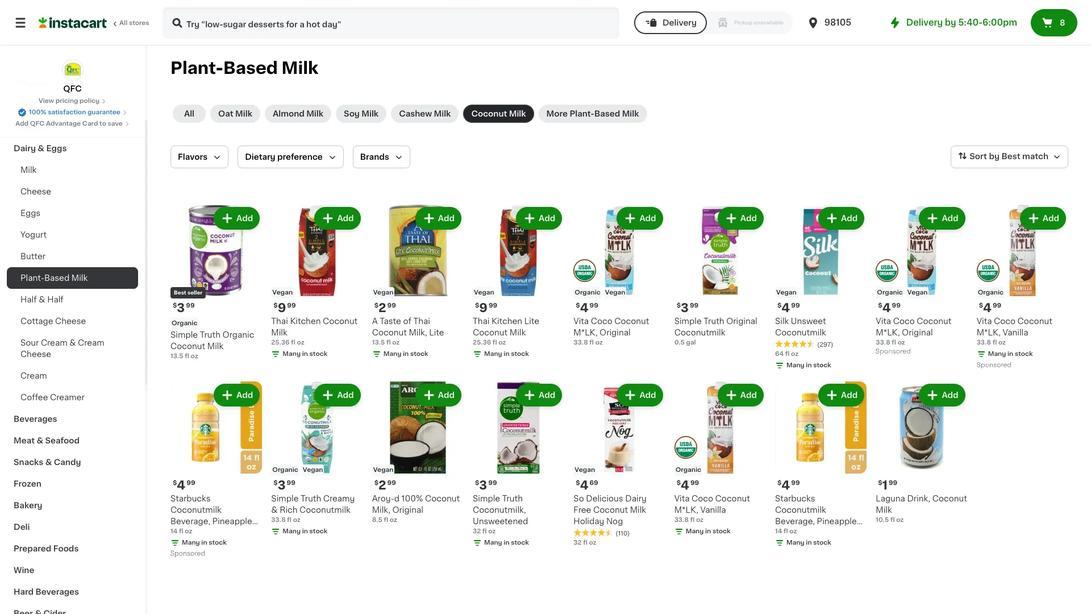 Task type: vqa. For each thing, say whether or not it's contained in the screenshot.
Common Questions
no



Task type: describe. For each thing, give the bounding box(es) containing it.
add for vita coco coconut m*lk, vanilla
[[741, 391, 757, 399]]

holiday
[[574, 517, 605, 525]]

milk inside thai kitchen coconut milk 25.36 fl oz
[[271, 329, 288, 337]]

$ 2 99 for aroy-d 100% coconut milk, original
[[375, 479, 396, 491]]

gal
[[687, 340, 696, 346]]

in for simple truth creamy & rich coconutmilk's the add button
[[302, 528, 308, 534]]

Best match Sort by field
[[951, 146, 1069, 168]]

oz inside aroy-d 100% coconut milk, original 8.5 fl oz
[[390, 517, 397, 523]]

oz inside simple truth creamy & rich coconutmilk 33.8 fl oz
[[293, 517, 301, 523]]

1 horizontal spatial item badge image
[[876, 259, 899, 282]]

0.5
[[675, 340, 685, 346]]

0 horizontal spatial item badge image
[[675, 436, 698, 459]]

cashew milk link
[[391, 105, 459, 123]]

organic vegan for middle item badge image
[[878, 290, 928, 296]]

32 fl oz
[[574, 539, 597, 546]]

best for best match
[[1002, 153, 1021, 160]]

frozen
[[14, 480, 41, 488]]

vegan for thai kitchen lite coconut milk
[[474, 290, 495, 296]]

2 starbucks coconutmilk beverage, pineapple passionfruit, paradise drink from the left
[[776, 495, 862, 548]]

add for simple truth creamy & rich coconutmilk
[[337, 391, 354, 399]]

add button for thai kitchen lite coconut milk
[[518, 208, 561, 229]]

butter
[[20, 252, 46, 260]]

lite inside a taste of thai coconut milk, lite 13.5 fl oz
[[429, 329, 444, 337]]

delivery by 5:40-6:00pm
[[907, 18, 1018, 27]]

1 vita coco coconut m*lk, original 33.8 fl oz from the left
[[574, 317, 650, 346]]

recipes
[[14, 80, 47, 88]]

add button for thai kitchen coconut milk
[[316, 208, 360, 229]]

1 pineapple from the left
[[212, 517, 252, 525]]

delivery for delivery by 5:40-6:00pm
[[907, 18, 944, 27]]

$ 3 99 for simple truth creamy & rich coconutmilk
[[274, 479, 296, 491]]

cream link
[[7, 365, 138, 387]]

$ for the add button for silk unsweet coconutmilk
[[778, 303, 782, 309]]

64 fl oz
[[776, 351, 799, 357]]

truth for coconutmilk,
[[503, 495, 523, 502]]

simple truth creamy & rich coconutmilk 33.8 fl oz
[[271, 495, 355, 523]]

prepared
[[14, 545, 51, 553]]

dietary
[[245, 153, 276, 161]]

original inside aroy-d 100% coconut milk, original 8.5 fl oz
[[393, 506, 424, 514]]

produce link
[[7, 116, 138, 138]]

aroy-d 100% coconut milk, original 8.5 fl oz
[[372, 495, 460, 523]]

aroy-
[[372, 495, 394, 502]]

add for simple truth organic coconut milk
[[237, 214, 253, 222]]

1 drink from the left
[[171, 540, 192, 548]]

add button for simple truth original coconutmilk
[[719, 208, 763, 229]]

plant-based milk link
[[7, 267, 138, 289]]

fl inside thai kitchen coconut milk 25.36 fl oz
[[291, 340, 296, 346]]

soy milk link
[[336, 105, 387, 123]]

creamer
[[50, 394, 85, 401]]

view
[[39, 98, 54, 104]]

free
[[574, 506, 592, 514]]

save
[[108, 121, 123, 127]]

deli link
[[7, 516, 138, 538]]

seller
[[188, 290, 203, 295]]

oat milk link
[[210, 105, 260, 123]]

preference
[[278, 153, 323, 161]]

rich
[[280, 506, 298, 514]]

add for so delicious dairy free coconut milk holiday nog
[[640, 391, 657, 399]]

$ for the add button associated with thai kitchen coconut milk
[[274, 303, 278, 309]]

0 vertical spatial based
[[223, 60, 278, 76]]

organic vegan for item badge icon
[[575, 290, 626, 296]]

qfc logo image
[[62, 59, 83, 81]]

candy
[[54, 458, 81, 466]]

in for the add button related to simple truth coconutmilk, unsweetened
[[504, 539, 510, 546]]

many for the add button for vita coco coconut m*lk, vanilla
[[686, 528, 704, 534]]

vanilla for the right item badge image
[[1003, 329, 1029, 337]]

unsweetened
[[473, 517, 528, 525]]

thanksgiving link
[[7, 94, 138, 116]]

cottage
[[20, 317, 53, 325]]

simple for unsweetened
[[473, 495, 500, 502]]

instacart logo image
[[39, 16, 107, 30]]

& inside sour cream & cream cheese
[[69, 339, 76, 347]]

dairy & eggs
[[14, 144, 67, 152]]

1 half from the left
[[20, 296, 37, 304]]

2 for aroy-d 100% coconut milk, original
[[379, 479, 386, 491]]

1 passionfruit, from the left
[[171, 529, 220, 537]]

& for seafood
[[37, 437, 43, 445]]

$ for the add button within product group
[[879, 480, 883, 486]]

kitchen for coconut
[[492, 317, 523, 325]]

by for sort
[[990, 153, 1000, 160]]

frozen link
[[7, 473, 138, 495]]

so
[[574, 495, 584, 502]]

fl inside simple truth organic coconut milk 13.5 fl oz
[[185, 353, 189, 360]]

add button for laguna drink, coconut milk
[[921, 385, 965, 406]]

99 for the add button within product group
[[889, 480, 898, 486]]

99 for the add button for silk unsweet coconutmilk
[[792, 303, 800, 309]]

stock for simple truth creamy & rich coconutmilk's the add button
[[310, 528, 328, 534]]

in for the add button for vita coco coconut m*lk, vanilla
[[706, 528, 712, 534]]

add button for a taste of thai coconut milk, lite
[[417, 208, 461, 229]]

dairy & eggs link
[[7, 138, 138, 159]]

add qfc advantage card to save link
[[15, 119, 130, 129]]

& for eggs
[[38, 144, 44, 152]]

add button for vita coco coconut m*lk, original
[[618, 208, 662, 229]]

$ 3 99 for simple truth coconutmilk, unsweetened
[[475, 479, 497, 491]]

coconut milk
[[472, 110, 526, 118]]

simple truth organic coconut milk 13.5 fl oz
[[171, 331, 254, 360]]

vita coco coconut m*lk, vanilla 33.8 fl oz for the right item badge image
[[977, 317, 1053, 346]]

flavors button
[[171, 146, 229, 168]]

sort
[[970, 153, 988, 160]]

advantage
[[46, 121, 81, 127]]

1 horizontal spatial plant-based milk
[[171, 60, 319, 76]]

bakery
[[14, 502, 42, 510]]

product group containing 1
[[876, 382, 968, 525]]

satisfaction
[[48, 109, 86, 115]]

in for the add button associated with starbucks coconutmilk beverage, pineapple passionfruit, paradise drink
[[807, 539, 812, 546]]

99 for the add button related to simple truth coconutmilk, unsweetened
[[489, 480, 497, 486]]

hard
[[14, 588, 34, 596]]

eggs link
[[7, 202, 138, 224]]

laguna
[[876, 495, 906, 502]]

thai inside a taste of thai coconut milk, lite 13.5 fl oz
[[414, 317, 430, 325]]

1 vertical spatial beverages
[[36, 588, 79, 596]]

add for thai kitchen coconut milk
[[337, 214, 354, 222]]

3 down best seller
[[177, 302, 185, 314]]

add qfc advantage card to save
[[15, 121, 123, 127]]

5:40-
[[959, 18, 983, 27]]

stock for the add button related to simple truth coconutmilk, unsweetened
[[511, 539, 529, 546]]

1 horizontal spatial 32
[[574, 539, 582, 546]]

add for a taste of thai coconut milk, lite
[[438, 214, 455, 222]]

beverages link
[[7, 408, 138, 430]]

snacks
[[14, 458, 43, 466]]

25.36 inside thai kitchen lite coconut milk 25.36 fl oz
[[473, 340, 491, 346]]

view pricing policy
[[39, 98, 100, 104]]

butter link
[[7, 246, 138, 267]]

sponsored badge image for vita coco coconut m*lk, vanilla
[[977, 362, 1012, 369]]

almond
[[273, 110, 305, 118]]

$ for the add button corresponding to simple truth original coconutmilk
[[677, 303, 681, 309]]

pricing
[[56, 98, 78, 104]]

100% satisfaction guarantee button
[[18, 106, 127, 117]]

coconut inside laguna drink, coconut milk 10.5 fl oz
[[933, 495, 968, 502]]

thanksgiving
[[14, 101, 68, 109]]

1 starbucks coconutmilk beverage, pineapple passionfruit, paradise drink from the left
[[171, 495, 257, 548]]

stock for the add button for vita coco coconut m*lk, vanilla
[[713, 528, 731, 534]]

laguna drink, coconut milk 10.5 fl oz
[[876, 495, 968, 523]]

2 starbucks from the left
[[776, 495, 816, 502]]

cottage cheese link
[[7, 310, 138, 332]]

coconut milk link
[[464, 105, 534, 123]]

many for the add button associated with a taste of thai coconut milk, lite
[[384, 351, 402, 357]]

add for vita coco coconut m*lk, original
[[640, 214, 657, 222]]

a
[[372, 317, 378, 325]]

$ 1 99
[[879, 479, 898, 491]]

lists link
[[7, 32, 138, 55]]

card
[[82, 121, 98, 127]]

produce
[[14, 123, 48, 131]]

all stores
[[119, 20, 149, 26]]

2 vertical spatial based
[[44, 274, 70, 282]]

13.5 inside a taste of thai coconut milk, lite 13.5 fl oz
[[372, 340, 385, 346]]

coconut inside aroy-d 100% coconut milk, original 8.5 fl oz
[[425, 495, 460, 502]]

wine link
[[7, 560, 138, 581]]

69
[[590, 480, 599, 486]]

simple for coconutmilk
[[675, 317, 702, 325]]

milk inside so delicious dairy free coconut milk holiday nog
[[630, 506, 647, 514]]

$ for the add button associated with starbucks coconutmilk beverage, pineapple passionfruit, paradise drink
[[778, 480, 782, 486]]

oz inside laguna drink, coconut milk 10.5 fl oz
[[897, 517, 904, 523]]

of
[[403, 317, 412, 325]]

thai for thai kitchen lite coconut milk
[[473, 317, 490, 325]]

thai kitchen coconut milk 25.36 fl oz
[[271, 317, 358, 346]]

0 vertical spatial cheese
[[20, 188, 51, 196]]

sour cream & cream cheese
[[20, 339, 104, 358]]

oz inside thai kitchen lite coconut milk 25.36 fl oz
[[499, 340, 506, 346]]

cashew
[[399, 110, 432, 118]]

& for half
[[39, 296, 45, 304]]

add for thai kitchen lite coconut milk
[[539, 214, 556, 222]]

2 horizontal spatial plant-
[[570, 110, 595, 118]]

add button for silk unsweet coconutmilk
[[820, 208, 864, 229]]

in for the add button associated with thai kitchen coconut milk
[[302, 351, 308, 357]]

fl inside simple truth creamy & rich coconutmilk 33.8 fl oz
[[287, 517, 292, 523]]

coconutmilk,
[[473, 506, 526, 514]]

milk inside laguna drink, coconut milk 10.5 fl oz
[[876, 506, 893, 514]]

silk
[[776, 317, 789, 325]]

truth for original
[[704, 317, 725, 325]]

stock for the add button associated with starbucks coconutmilk beverage, pineapple passionfruit, paradise drink
[[814, 539, 832, 546]]

delivery for delivery
[[663, 19, 697, 27]]

1 beverage, from the left
[[171, 517, 210, 525]]

many for the add button associated with starbucks coconutmilk beverage, pineapple passionfruit, paradise drink
[[787, 539, 805, 546]]

99 for the add button associated with thai kitchen coconut milk
[[287, 303, 296, 309]]

$ for vita coco coconut m*lk, original's the add button
[[576, 303, 580, 309]]

add for simple truth original coconutmilk
[[741, 214, 757, 222]]

foods
[[53, 545, 79, 553]]

all link
[[173, 105, 206, 123]]

$ for simple truth creamy & rich coconutmilk's the add button
[[274, 480, 278, 486]]

(110)
[[616, 530, 630, 537]]

oz inside thai kitchen coconut milk 25.36 fl oz
[[297, 340, 305, 346]]

3 for simple truth original coconutmilk
[[681, 302, 689, 314]]

more
[[547, 110, 568, 118]]

2 vertical spatial plant-
[[20, 274, 44, 282]]

25.36 inside thai kitchen coconut milk 25.36 fl oz
[[271, 340, 290, 346]]

oat
[[218, 110, 234, 118]]

oz inside simple truth organic coconut milk 13.5 fl oz
[[191, 353, 198, 360]]

2 14 from the left
[[776, 528, 783, 534]]

prepared foods link
[[7, 538, 138, 560]]

vegan for thai kitchen coconut milk
[[273, 290, 293, 296]]



Task type: locate. For each thing, give the bounding box(es) containing it.
dietary preference
[[245, 153, 323, 161]]

by right sort
[[990, 153, 1000, 160]]

0 horizontal spatial beverage,
[[171, 517, 210, 525]]

0 horizontal spatial passionfruit,
[[171, 529, 220, 537]]

drink
[[171, 540, 192, 548], [776, 540, 797, 548]]

0 horizontal spatial organic vegan
[[273, 467, 323, 473]]

1 horizontal spatial 25.36
[[473, 340, 491, 346]]

1 horizontal spatial plant-
[[171, 60, 223, 76]]

add for starbucks coconutmilk beverage, pineapple passionfruit, paradise drink
[[842, 391, 858, 399]]

32 inside "simple truth coconutmilk, unsweetened 32 fl oz"
[[473, 528, 481, 534]]

99 for the add button associated with a taste of thai coconut milk, lite
[[388, 303, 396, 309]]

guarantee
[[88, 109, 120, 115]]

99 inside $ 1 99
[[889, 480, 898, 486]]

8.5
[[372, 517, 383, 523]]

wine
[[14, 566, 34, 574]]

0 horizontal spatial pineapple
[[212, 517, 252, 525]]

2 beverage, from the left
[[776, 517, 815, 525]]

a taste of thai coconut milk, lite 13.5 fl oz
[[372, 317, 444, 346]]

cheese down 'sour'
[[20, 350, 51, 358]]

all left oat
[[184, 110, 195, 118]]

2 paradise from the left
[[827, 529, 862, 537]]

based up oat milk link
[[223, 60, 278, 76]]

yogurt
[[20, 231, 47, 239]]

1 vertical spatial 100%
[[402, 495, 423, 502]]

0 vertical spatial milk,
[[409, 329, 427, 337]]

item badge image
[[574, 259, 597, 282]]

& inside snacks & candy link
[[45, 458, 52, 466]]

coffee creamer
[[20, 394, 85, 401]]

add for laguna drink, coconut milk
[[942, 391, 959, 399]]

0 horizontal spatial 25.36
[[271, 340, 290, 346]]

sponsored badge image
[[876, 348, 911, 355], [977, 362, 1012, 369], [171, 551, 205, 557]]

2 passionfruit, from the left
[[776, 529, 825, 537]]

flavors
[[178, 153, 208, 161]]

0 vertical spatial vanilla
[[1003, 329, 1029, 337]]

0 horizontal spatial vita coco coconut m*lk, original 33.8 fl oz
[[574, 317, 650, 346]]

1 vertical spatial milk,
[[372, 506, 391, 514]]

beverage,
[[171, 517, 210, 525], [776, 517, 815, 525]]

vita coco coconut m*lk, vanilla 33.8 fl oz
[[977, 317, 1053, 346], [675, 495, 750, 523]]

$ for the add button related to simple truth coconutmilk, unsweetened
[[475, 480, 480, 486]]

1 vertical spatial lite
[[429, 329, 444, 337]]

13.5 inside simple truth organic coconut milk 13.5 fl oz
[[171, 353, 183, 360]]

0 vertical spatial plant-
[[171, 60, 223, 76]]

cream down cottage cheese
[[41, 339, 67, 347]]

delicious
[[586, 495, 624, 502]]

1 horizontal spatial thai
[[414, 317, 430, 325]]

99 for vita coco coconut m*lk, original's the add button
[[590, 303, 599, 309]]

1 horizontal spatial 9
[[480, 302, 488, 314]]

best match
[[1002, 153, 1049, 160]]

sponsored badge image for vita coco coconut m*lk, original
[[876, 348, 911, 355]]

6:00pm
[[983, 18, 1018, 27]]

vegan for so delicious dairy free coconut milk holiday nog
[[575, 467, 595, 473]]

None search field
[[163, 7, 620, 39]]

half up the cottage
[[20, 296, 37, 304]]

milk, up 8.5
[[372, 506, 391, 514]]

cheese inside sour cream & cream cheese
[[20, 350, 51, 358]]

oz inside "simple truth coconutmilk, unsweetened 32 fl oz"
[[489, 528, 496, 534]]

meat & seafood
[[14, 437, 80, 445]]

1 vertical spatial qfc
[[30, 121, 45, 127]]

0 horizontal spatial all
[[119, 20, 128, 26]]

oz
[[297, 340, 305, 346], [499, 340, 506, 346], [596, 340, 603, 346], [898, 340, 906, 346], [392, 340, 400, 346], [999, 340, 1007, 346], [792, 351, 799, 357], [191, 353, 198, 360], [293, 517, 301, 523], [897, 517, 904, 523], [390, 517, 397, 523], [697, 517, 704, 523], [185, 528, 192, 534], [489, 528, 496, 534], [790, 528, 798, 534], [589, 539, 597, 546]]

meat & seafood link
[[7, 430, 138, 452]]

& down "cottage cheese" "link"
[[69, 339, 76, 347]]

coconutmilk inside simple truth creamy & rich coconutmilk 33.8 fl oz
[[300, 506, 351, 514]]

original inside simple truth original coconutmilk 0.5 gal
[[727, 317, 758, 325]]

$ for aroy-d 100% coconut milk, original the add button
[[375, 480, 379, 486]]

vanilla for item badge image to the left
[[701, 506, 726, 514]]

simple inside simple truth creamy & rich coconutmilk 33.8 fl oz
[[271, 495, 299, 502]]

0 vertical spatial all
[[119, 20, 128, 26]]

1 horizontal spatial starbucks coconutmilk beverage, pineapple passionfruit, paradise drink
[[776, 495, 862, 548]]

fl inside aroy-d 100% coconut milk, original 8.5 fl oz
[[384, 517, 388, 523]]

bakery link
[[7, 495, 138, 516]]

milk,
[[409, 329, 427, 337], [372, 506, 391, 514]]

cheese inside "link"
[[55, 317, 86, 325]]

2 drink from the left
[[776, 540, 797, 548]]

1 horizontal spatial by
[[990, 153, 1000, 160]]

2 14 fl oz from the left
[[776, 528, 798, 534]]

1 horizontal spatial paradise
[[827, 529, 862, 537]]

by inside "delivery by 5:40-6:00pm" link
[[946, 18, 957, 27]]

coconut inside so delicious dairy free coconut milk holiday nog
[[594, 506, 628, 514]]

1 horizontal spatial milk,
[[409, 329, 427, 337]]

soy milk
[[344, 110, 379, 118]]

& down produce
[[38, 144, 44, 152]]

0 vertical spatial eggs
[[46, 144, 67, 152]]

by left 5:40-
[[946, 18, 957, 27]]

$ 3 99 up rich
[[274, 479, 296, 491]]

(297)
[[818, 342, 834, 348]]

add inside product group
[[942, 391, 959, 399]]

0 vertical spatial $ 2 99
[[375, 302, 396, 314]]

policy
[[80, 98, 100, 104]]

0 horizontal spatial drink
[[171, 540, 192, 548]]

prepared foods
[[14, 545, 79, 553]]

0 horizontal spatial thai
[[271, 317, 288, 325]]

1 9 from the left
[[278, 302, 286, 314]]

truth inside "simple truth coconutmilk, unsweetened 32 fl oz"
[[503, 495, 523, 502]]

truth inside simple truth organic coconut milk 13.5 fl oz
[[200, 331, 221, 339]]

$ 3 99 for simple truth original coconutmilk
[[677, 302, 699, 314]]

milk inside simple truth organic coconut milk 13.5 fl oz
[[207, 343, 224, 350]]

0 vertical spatial beverages
[[14, 415, 57, 423]]

0 vertical spatial 32
[[473, 528, 481, 534]]

coffee creamer link
[[7, 387, 138, 408]]

0 vertical spatial sponsored badge image
[[876, 348, 911, 355]]

beverages down wine link
[[36, 588, 79, 596]]

in
[[302, 351, 308, 357], [504, 351, 510, 357], [403, 351, 409, 357], [1008, 351, 1014, 357], [807, 362, 812, 369], [302, 528, 308, 534], [706, 528, 712, 534], [201, 539, 207, 546], [504, 539, 510, 546], [807, 539, 812, 546]]

vita coco coconut m*lk, vanilla 33.8 fl oz for item badge image to the left
[[675, 495, 750, 523]]

fl inside a taste of thai coconut milk, lite 13.5 fl oz
[[387, 340, 391, 346]]

vegan for aroy-d 100% coconut milk, original
[[373, 467, 394, 473]]

0 vertical spatial best
[[1002, 153, 1021, 160]]

1 horizontal spatial 100%
[[402, 495, 423, 502]]

0 vertical spatial plant-based milk
[[171, 60, 319, 76]]

& left candy
[[45, 458, 52, 466]]

dairy inside so delicious dairy free coconut milk holiday nog
[[626, 495, 647, 502]]

2 vertical spatial cheese
[[20, 350, 51, 358]]

$ 9 99 up thai kitchen lite coconut milk 25.36 fl oz on the left bottom
[[475, 302, 498, 314]]

100% inside aroy-d 100% coconut milk, original 8.5 fl oz
[[402, 495, 423, 502]]

1 horizontal spatial based
[[223, 60, 278, 76]]

beverages down coffee on the bottom left of page
[[14, 415, 57, 423]]

0 horizontal spatial 32
[[473, 528, 481, 534]]

1 kitchen from the left
[[290, 317, 321, 325]]

2 $ 9 99 from the left
[[475, 302, 498, 314]]

0 horizontal spatial by
[[946, 18, 957, 27]]

$ 9 99 for thai kitchen lite coconut milk
[[475, 302, 498, 314]]

1 thai from the left
[[271, 317, 288, 325]]

many for the add button related to simple truth coconutmilk, unsweetened
[[484, 539, 503, 546]]

1 horizontal spatial all
[[184, 110, 195, 118]]

100% inside button
[[29, 109, 46, 115]]

half up cottage cheese
[[47, 296, 64, 304]]

100% right 'd'
[[402, 495, 423, 502]]

2 for a taste of thai coconut milk, lite
[[379, 302, 386, 314]]

1 vertical spatial best
[[174, 290, 186, 295]]

3 up 0.5
[[681, 302, 689, 314]]

add for aroy-d 100% coconut milk, original
[[438, 391, 455, 399]]

stores
[[129, 20, 149, 26]]

1 horizontal spatial beverage,
[[776, 517, 815, 525]]

vegan for a taste of thai coconut milk, lite
[[373, 290, 394, 296]]

fl
[[291, 340, 296, 346], [493, 340, 497, 346], [590, 340, 594, 346], [892, 340, 897, 346], [387, 340, 391, 346], [993, 340, 998, 346], [786, 351, 790, 357], [185, 353, 189, 360], [287, 517, 292, 523], [891, 517, 895, 523], [384, 517, 388, 523], [691, 517, 695, 523], [179, 528, 183, 534], [483, 528, 487, 534], [784, 528, 789, 534], [583, 539, 588, 546]]

milk, inside aroy-d 100% coconut milk, original 8.5 fl oz
[[372, 506, 391, 514]]

eggs inside the dairy & eggs link
[[46, 144, 67, 152]]

1 paradise from the left
[[222, 529, 257, 537]]

1 horizontal spatial sponsored badge image
[[876, 348, 911, 355]]

all left the stores
[[119, 20, 128, 26]]

dairy right "delicious"
[[626, 495, 647, 502]]

2 horizontal spatial sponsored badge image
[[977, 362, 1012, 369]]

stock for the add button associated with a taste of thai coconut milk, lite
[[411, 351, 428, 357]]

99 for the add button associated with starbucks coconutmilk beverage, pineapple passionfruit, paradise drink
[[792, 480, 800, 486]]

3 up coconutmilk,
[[480, 479, 487, 491]]

add button inside product group
[[921, 385, 965, 406]]

cream down "cottage cheese" "link"
[[78, 339, 104, 347]]

1 vertical spatial vita coco coconut m*lk, vanilla 33.8 fl oz
[[675, 495, 750, 523]]

$ for so delicious dairy free coconut milk holiday nog's the add button
[[576, 480, 580, 486]]

cheese link
[[7, 181, 138, 202]]

milk
[[282, 60, 319, 76], [235, 110, 252, 118], [307, 110, 324, 118], [362, 110, 379, 118], [434, 110, 451, 118], [509, 110, 526, 118], [622, 110, 639, 118], [20, 166, 37, 174], [72, 274, 88, 282], [271, 329, 288, 337], [510, 329, 526, 337], [207, 343, 224, 350], [630, 506, 647, 514], [876, 506, 893, 514]]

plant- down butter
[[20, 274, 44, 282]]

1 horizontal spatial half
[[47, 296, 64, 304]]

kitchen inside thai kitchen lite coconut milk 25.36 fl oz
[[492, 317, 523, 325]]

fl inside "simple truth coconutmilk, unsweetened 32 fl oz"
[[483, 528, 487, 534]]

based up half & half
[[44, 274, 70, 282]]

coconut inside thai kitchen lite coconut milk 25.36 fl oz
[[473, 329, 508, 337]]

all for all stores
[[119, 20, 128, 26]]

25.36
[[271, 340, 290, 346], [473, 340, 491, 346]]

1 horizontal spatial dairy
[[626, 495, 647, 502]]

99 for aroy-d 100% coconut milk, original the add button
[[388, 480, 396, 486]]

2 up aroy-
[[379, 479, 386, 491]]

passionfruit,
[[171, 529, 220, 537], [776, 529, 825, 537]]

& right meat
[[37, 437, 43, 445]]

oz inside a taste of thai coconut milk, lite 13.5 fl oz
[[392, 340, 400, 346]]

2 25.36 from the left
[[473, 340, 491, 346]]

0 horizontal spatial best
[[174, 290, 186, 295]]

0 horizontal spatial sponsored badge image
[[171, 551, 205, 557]]

best left match
[[1002, 153, 1021, 160]]

coconut inside simple truth organic coconut milk 13.5 fl oz
[[171, 343, 205, 350]]

1 vertical spatial all
[[184, 110, 195, 118]]

1 2 from the top
[[379, 302, 386, 314]]

nog
[[607, 517, 623, 525]]

1 horizontal spatial kitchen
[[492, 317, 523, 325]]

item badge image
[[876, 259, 899, 282], [977, 259, 1000, 282], [675, 436, 698, 459]]

all for all
[[184, 110, 195, 118]]

$ 2 99
[[375, 302, 396, 314], [375, 479, 396, 491]]

add button for simple truth organic coconut milk
[[215, 208, 259, 229]]

milk, inside a taste of thai coconut milk, lite 13.5 fl oz
[[409, 329, 427, 337]]

milk link
[[7, 159, 138, 181]]

0 horizontal spatial qfc
[[30, 121, 45, 127]]

$ 3 99 down best seller
[[173, 302, 195, 314]]

2 horizontal spatial organic vegan
[[878, 290, 928, 296]]

1
[[883, 479, 888, 491]]

1 14 from the left
[[171, 528, 178, 534]]

so delicious dairy free coconut milk holiday nog
[[574, 495, 647, 525]]

0 horizontal spatial milk,
[[372, 506, 391, 514]]

organic inside simple truth organic coconut milk 13.5 fl oz
[[223, 331, 254, 339]]

truth inside simple truth creamy & rich coconutmilk 33.8 fl oz
[[301, 495, 321, 502]]

all stores link
[[39, 7, 150, 39]]

stock for thai kitchen lite coconut milk's the add button
[[511, 351, 529, 357]]

$ for the add button associated with a taste of thai coconut milk, lite
[[375, 303, 379, 309]]

meat
[[14, 437, 35, 445]]

32 down holiday
[[574, 539, 582, 546]]

0 horizontal spatial plant-based milk
[[20, 274, 88, 282]]

add button
[[215, 208, 259, 229], [316, 208, 360, 229], [417, 208, 461, 229], [518, 208, 561, 229], [618, 208, 662, 229], [719, 208, 763, 229], [820, 208, 864, 229], [921, 208, 965, 229], [1022, 208, 1066, 229], [215, 385, 259, 406], [316, 385, 360, 406], [417, 385, 461, 406], [518, 385, 561, 406], [618, 385, 662, 406], [719, 385, 763, 406], [820, 385, 864, 406], [921, 385, 965, 406]]

truth inside simple truth original coconutmilk 0.5 gal
[[704, 317, 725, 325]]

1 vertical spatial $ 2 99
[[375, 479, 396, 491]]

$ 9 99 up thai kitchen coconut milk 25.36 fl oz
[[274, 302, 296, 314]]

1 starbucks from the left
[[171, 495, 211, 502]]

eggs down advantage
[[46, 144, 67, 152]]

add button for starbucks coconutmilk beverage, pineapple passionfruit, paradise drink
[[820, 385, 864, 406]]

coconutmilk inside simple truth original coconutmilk 0.5 gal
[[675, 329, 726, 337]]

simple truth coconutmilk, unsweetened 32 fl oz
[[473, 495, 528, 534]]

coco
[[591, 317, 613, 325], [894, 317, 915, 325], [995, 317, 1016, 325], [692, 495, 714, 502]]

2 2 from the top
[[379, 479, 386, 491]]

0 horizontal spatial 14
[[171, 528, 178, 534]]

3 up rich
[[278, 479, 286, 491]]

1 horizontal spatial eggs
[[46, 144, 67, 152]]

kitchen
[[290, 317, 321, 325], [492, 317, 523, 325]]

$ for the add button for vita coco coconut m*lk, vanilla
[[677, 480, 681, 486]]

brands
[[360, 153, 389, 161]]

many for simple truth creamy & rich coconutmilk's the add button
[[283, 528, 301, 534]]

eggs up yogurt
[[20, 209, 40, 217]]

1 25.36 from the left
[[271, 340, 290, 346]]

$ inside $ 1 99
[[879, 480, 883, 486]]

64
[[776, 351, 784, 357]]

by for delivery
[[946, 18, 957, 27]]

hard beverages link
[[7, 581, 138, 603]]

1 horizontal spatial organic vegan
[[575, 290, 626, 296]]

milk inside thai kitchen lite coconut milk 25.36 fl oz
[[510, 329, 526, 337]]

simple for &
[[271, 495, 299, 502]]

&
[[38, 144, 44, 152], [39, 296, 45, 304], [69, 339, 76, 347], [37, 437, 43, 445], [45, 458, 52, 466], [271, 506, 278, 514]]

based right more
[[595, 110, 621, 118]]

1 horizontal spatial delivery
[[907, 18, 944, 27]]

& up the cottage
[[39, 296, 45, 304]]

service type group
[[635, 11, 793, 34]]

thai inside thai kitchen lite coconut milk 25.36 fl oz
[[473, 317, 490, 325]]

0 horizontal spatial delivery
[[663, 19, 697, 27]]

9 for thai kitchen lite coconut milk
[[480, 302, 488, 314]]

dairy down produce
[[14, 144, 36, 152]]

1 horizontal spatial pineapple
[[817, 517, 857, 525]]

2
[[379, 302, 386, 314], [379, 479, 386, 491]]

98105
[[825, 18, 852, 27]]

delivery by 5:40-6:00pm link
[[889, 16, 1018, 30]]

& left rich
[[271, 506, 278, 514]]

0 vertical spatial 100%
[[29, 109, 46, 115]]

add button for so delicious dairy free coconut milk holiday nog
[[618, 385, 662, 406]]

add button for vita coco coconut m*lk, vanilla
[[719, 385, 763, 406]]

1 vertical spatial dairy
[[626, 495, 647, 502]]

1 14 fl oz from the left
[[171, 528, 192, 534]]

view pricing policy link
[[39, 97, 106, 106]]

thai for thai kitchen coconut milk
[[271, 317, 288, 325]]

1 vertical spatial 2
[[379, 479, 386, 491]]

1 vertical spatial by
[[990, 153, 1000, 160]]

add for silk unsweet coconutmilk
[[842, 214, 858, 222]]

more plant-based milk link
[[539, 105, 647, 123]]

simple truth original coconutmilk 0.5 gal
[[675, 317, 758, 346]]

delivery
[[907, 18, 944, 27], [663, 19, 697, 27]]

add for simple truth coconutmilk, unsweetened
[[539, 391, 556, 399]]

best left seller
[[174, 290, 186, 295]]

plant-based milk
[[171, 60, 319, 76], [20, 274, 88, 282]]

100% satisfaction guarantee
[[29, 109, 120, 115]]

coconut inside thai kitchen coconut milk 25.36 fl oz
[[323, 317, 358, 325]]

seafood
[[45, 437, 80, 445]]

1 vertical spatial eggs
[[20, 209, 40, 217]]

eggs
[[46, 144, 67, 152], [20, 209, 40, 217]]

0 horizontal spatial eggs
[[20, 209, 40, 217]]

33.8 inside simple truth creamy & rich coconutmilk 33.8 fl oz
[[271, 517, 286, 523]]

kitchen inside thai kitchen coconut milk 25.36 fl oz
[[290, 317, 321, 325]]

plant- up the all link
[[171, 60, 223, 76]]

0 horizontal spatial dairy
[[14, 144, 36, 152]]

add button for aroy-d 100% coconut milk, original
[[417, 385, 461, 406]]

organic
[[575, 290, 601, 296], [878, 290, 903, 296], [978, 290, 1004, 296], [172, 320, 198, 327], [223, 331, 254, 339], [273, 467, 298, 473], [676, 467, 702, 473]]

2 9 from the left
[[480, 302, 488, 314]]

cottage cheese
[[20, 317, 86, 325]]

lite inside thai kitchen lite coconut milk 25.36 fl oz
[[525, 317, 540, 325]]

cheese up the eggs link
[[20, 188, 51, 196]]

by inside best match sort by field
[[990, 153, 1000, 160]]

$ inside $ 4 69
[[576, 480, 580, 486]]

3 for simple truth coconutmilk, unsweetened
[[480, 479, 487, 491]]

3 for simple truth creamy & rich coconutmilk
[[278, 479, 286, 491]]

0 horizontal spatial 13.5
[[171, 353, 183, 360]]

delivery inside button
[[663, 19, 697, 27]]

delivery button
[[635, 11, 707, 34]]

0 vertical spatial by
[[946, 18, 957, 27]]

many for the add button associated with thai kitchen coconut milk
[[283, 351, 301, 357]]

coffee
[[20, 394, 48, 401]]

2 horizontal spatial item badge image
[[977, 259, 1000, 282]]

cream up coffee on the bottom left of page
[[20, 372, 47, 380]]

simple for coconut
[[171, 331, 198, 339]]

3 thai from the left
[[414, 317, 430, 325]]

1 horizontal spatial passionfruit,
[[776, 529, 825, 537]]

starbucks coconutmilk beverage, pineapple passionfruit, paradise drink
[[171, 495, 257, 548], [776, 495, 862, 548]]

qfc down thanksgiving
[[30, 121, 45, 127]]

1 vertical spatial 13.5
[[171, 353, 183, 360]]

best inside field
[[1002, 153, 1021, 160]]

in for the add button associated with a taste of thai coconut milk, lite
[[403, 351, 409, 357]]

simple up rich
[[271, 495, 299, 502]]

1 horizontal spatial qfc
[[63, 85, 82, 93]]

plant-based milk up half & half
[[20, 274, 88, 282]]

2 horizontal spatial based
[[595, 110, 621, 118]]

more plant-based milk
[[547, 110, 639, 118]]

sponsored badge image for starbucks coconutmilk beverage, pineapple passionfruit, paradise drink
[[171, 551, 205, 557]]

1 horizontal spatial 14
[[776, 528, 783, 534]]

1 vertical spatial cheese
[[55, 317, 86, 325]]

99 for the add button corresponding to simple truth original coconutmilk
[[690, 303, 699, 309]]

$ 3 99 up coconutmilk,
[[475, 479, 497, 491]]

1 vertical spatial plant-based milk
[[20, 274, 88, 282]]

8
[[1061, 19, 1066, 27]]

simple inside "simple truth coconutmilk, unsweetened 32 fl oz"
[[473, 495, 500, 502]]

2 pineapple from the left
[[817, 517, 857, 525]]

9 up thai kitchen lite coconut milk 25.36 fl oz on the left bottom
[[480, 302, 488, 314]]

fl inside laguna drink, coconut milk 10.5 fl oz
[[891, 517, 895, 523]]

add button for simple truth coconutmilk, unsweetened
[[518, 385, 561, 406]]

3
[[177, 302, 185, 314], [681, 302, 689, 314], [278, 479, 286, 491], [480, 479, 487, 491]]

2 vita coco coconut m*lk, original 33.8 fl oz from the left
[[876, 317, 952, 346]]

1 vertical spatial vanilla
[[701, 506, 726, 514]]

milk, down of
[[409, 329, 427, 337]]

9 up thai kitchen coconut milk 25.36 fl oz
[[278, 302, 286, 314]]

$ 3 99 up gal
[[677, 302, 699, 314]]

1 horizontal spatial lite
[[525, 317, 540, 325]]

$ 2 99 up aroy-
[[375, 479, 396, 491]]

2 vertical spatial sponsored badge image
[[171, 551, 205, 557]]

99 for simple truth creamy & rich coconutmilk's the add button
[[287, 480, 296, 486]]

9 for thai kitchen coconut milk
[[278, 302, 286, 314]]

fl inside thai kitchen lite coconut milk 25.36 fl oz
[[493, 340, 497, 346]]

half
[[20, 296, 37, 304], [47, 296, 64, 304]]

0 horizontal spatial 100%
[[29, 109, 46, 115]]

stock for the add button associated with thai kitchen coconut milk
[[310, 351, 328, 357]]

1 vertical spatial sponsored badge image
[[977, 362, 1012, 369]]

& inside the dairy & eggs link
[[38, 144, 44, 152]]

99 for thai kitchen lite coconut milk's the add button
[[489, 303, 498, 309]]

1 horizontal spatial $ 9 99
[[475, 302, 498, 314]]

product group
[[171, 205, 262, 361], [271, 205, 363, 361], [372, 205, 464, 361], [473, 205, 565, 361], [574, 205, 666, 348], [675, 205, 767, 348], [776, 205, 867, 373], [876, 205, 968, 358], [977, 205, 1069, 372], [171, 382, 262, 560], [271, 382, 363, 538], [372, 382, 464, 525], [473, 382, 565, 550], [574, 382, 666, 547], [675, 382, 767, 538], [776, 382, 867, 550], [876, 382, 968, 525]]

& inside simple truth creamy & rich coconutmilk 33.8 fl oz
[[271, 506, 278, 514]]

2 kitchen from the left
[[492, 317, 523, 325]]

& inside the meat & seafood link
[[37, 437, 43, 445]]

kitchen for milk
[[290, 317, 321, 325]]

best for best seller
[[174, 290, 186, 295]]

0 horizontal spatial $ 9 99
[[274, 302, 296, 314]]

simple down best seller
[[171, 331, 198, 339]]

add button for simple truth creamy & rich coconutmilk
[[316, 385, 360, 406]]

cheese down half & half link
[[55, 317, 86, 325]]

qfc link
[[62, 59, 83, 94]]

1 horizontal spatial vanilla
[[1003, 329, 1029, 337]]

thai inside thai kitchen coconut milk 25.36 fl oz
[[271, 317, 288, 325]]

0 horizontal spatial half
[[20, 296, 37, 304]]

2 $ 2 99 from the top
[[375, 479, 396, 491]]

vegan for silk unsweet coconutmilk
[[777, 290, 797, 296]]

many
[[283, 351, 301, 357], [484, 351, 503, 357], [384, 351, 402, 357], [989, 351, 1007, 357], [787, 362, 805, 369], [283, 528, 301, 534], [686, 528, 704, 534], [182, 539, 200, 546], [484, 539, 503, 546], [787, 539, 805, 546]]

& inside half & half link
[[39, 296, 45, 304]]

1 horizontal spatial 14 fl oz
[[776, 528, 798, 534]]

0 vertical spatial 13.5
[[372, 340, 385, 346]]

pineapple
[[212, 517, 252, 525], [817, 517, 857, 525]]

32 down unsweetened
[[473, 528, 481, 534]]

sour
[[20, 339, 39, 347]]

1 $ 9 99 from the left
[[274, 302, 296, 314]]

vegan
[[273, 290, 293, 296], [474, 290, 495, 296], [605, 290, 626, 296], [777, 290, 797, 296], [908, 290, 928, 296], [373, 290, 394, 296], [303, 467, 323, 473], [575, 467, 595, 473], [373, 467, 394, 473]]

lists
[[32, 39, 51, 47]]

plant-based milk up oat milk link
[[171, 60, 319, 76]]

snacks & candy
[[14, 458, 81, 466]]

dairy
[[14, 144, 36, 152], [626, 495, 647, 502]]

0 vertical spatial vita coco coconut m*lk, vanilla 33.8 fl oz
[[977, 317, 1053, 346]]

simple up coconutmilk,
[[473, 495, 500, 502]]

qfc up view pricing policy link at left top
[[63, 85, 82, 93]]

simple up gal
[[675, 317, 702, 325]]

simple inside simple truth original coconutmilk 0.5 gal
[[675, 317, 702, 325]]

1 vertical spatial plant-
[[570, 110, 595, 118]]

$ 2 99 for a taste of thai coconut milk, lite
[[375, 302, 396, 314]]

1 $ 2 99 from the top
[[375, 302, 396, 314]]

truth for creamy
[[301, 495, 321, 502]]

0 vertical spatial dairy
[[14, 144, 36, 152]]

2 thai from the left
[[473, 317, 490, 325]]

coconut inside a taste of thai coconut milk, lite 13.5 fl oz
[[372, 329, 407, 337]]

100% down view in the left of the page
[[29, 109, 46, 115]]

1 horizontal spatial best
[[1002, 153, 1021, 160]]

1 vertical spatial 32
[[574, 539, 582, 546]]

2 half from the left
[[47, 296, 64, 304]]

2 up "taste" on the bottom left of the page
[[379, 302, 386, 314]]

$ 2 99 up "taste" on the bottom left of the page
[[375, 302, 396, 314]]

plant- right more
[[570, 110, 595, 118]]

simple inside simple truth organic coconut milk 13.5 fl oz
[[171, 331, 198, 339]]

Search field
[[164, 8, 619, 38]]

1 vertical spatial based
[[595, 110, 621, 118]]



